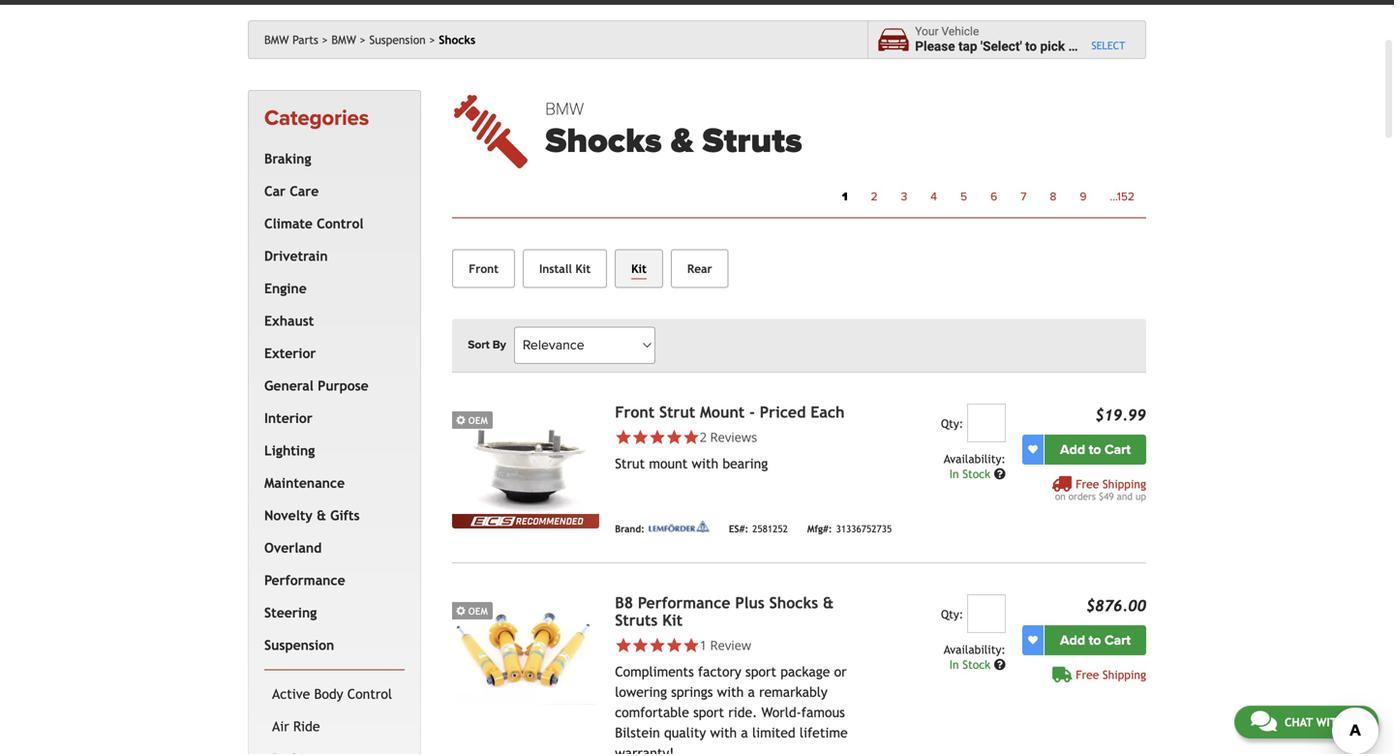 Task type: describe. For each thing, give the bounding box(es) containing it.
overland
[[264, 540, 322, 556]]

cart for $19.99
[[1105, 441, 1131, 458]]

1 link
[[831, 185, 860, 210]]

springs
[[672, 685, 713, 700]]

climate control
[[264, 216, 364, 231]]

in for 2nd question circle image
[[950, 658, 960, 672]]

2 star image from the left
[[666, 637, 683, 654]]

mount
[[700, 403, 745, 421]]

climate
[[264, 216, 313, 231]]

1 review
[[700, 637, 752, 654]]

add to wish list image for $19.99
[[1029, 445, 1038, 455]]

bmw link
[[332, 33, 366, 47]]

novelty & gifts link
[[261, 500, 401, 532]]

sort by
[[468, 338, 506, 352]]

suspension subcategories element
[[264, 670, 405, 755]]

add to cart for $19.99
[[1061, 441, 1131, 458]]

vehicle
[[942, 25, 980, 38]]

factory
[[698, 664, 742, 680]]

0 horizontal spatial shocks
[[439, 33, 476, 47]]

performance inside b8 performance plus shocks & struts kit
[[638, 594, 731, 612]]

air ride
[[272, 719, 320, 735]]

7 link
[[1010, 185, 1039, 210]]

6
[[991, 190, 998, 204]]

install kit
[[540, 262, 591, 276]]

mfg#: 31336752735
[[808, 524, 892, 535]]

2581252
[[753, 524, 788, 535]]

9 link
[[1069, 185, 1099, 210]]

1 vertical spatial strut
[[615, 456, 645, 472]]

priced
[[760, 403, 806, 421]]

interior link
[[261, 402, 401, 435]]

in for 1st question circle image from the top of the page
[[950, 467, 960, 481]]

2 question circle image from the top
[[995, 659, 1006, 671]]

add for $19.99
[[1061, 441, 1086, 458]]

steering
[[264, 605, 317, 621]]

es#2581252 - 31336752735 - front strut mount - priced each - strut mount with bearing - lemforder - bmw image
[[453, 404, 600, 514]]

air
[[272, 719, 289, 735]]

performance inside 'category navigation' element
[[264, 573, 345, 588]]

free for free shipping on orders $49 and up
[[1076, 477, 1100, 491]]

a inside your vehicle please tap 'select' to pick a vehicle
[[1069, 39, 1076, 54]]

bmw parts link
[[264, 33, 328, 47]]

engine
[[264, 281, 307, 296]]

1 vertical spatial sport
[[694, 705, 725, 720]]

stock for 1st question circle image from the top of the page
[[963, 467, 991, 481]]

qty: for 1st question circle image from the top of the page
[[942, 417, 964, 430]]

paginated product list navigation navigation
[[546, 185, 1147, 210]]

purpose
[[318, 378, 369, 394]]

1 vertical spatial suspension link
[[261, 629, 401, 662]]

add to cart button for $876.00
[[1045, 626, 1147, 656]]

chat with us link
[[1235, 706, 1379, 739]]

free shipping on orders $49 and up
[[1056, 477, 1147, 502]]

5 link
[[949, 185, 979, 210]]

braking link
[[261, 143, 401, 175]]

1 star image from the left
[[615, 637, 632, 654]]

with down ride.
[[711, 725, 737, 741]]

1 horizontal spatial kit
[[632, 262, 647, 276]]

front for front
[[469, 262, 499, 276]]

8
[[1050, 190, 1057, 204]]

climate control link
[[261, 208, 401, 240]]

exhaust link
[[261, 305, 401, 337]]

kit inside b8 performance plus shocks & struts kit
[[663, 612, 683, 629]]

comfortable
[[615, 705, 690, 720]]

add to cart button for $19.99
[[1045, 435, 1147, 465]]

1 vertical spatial a
[[748, 685, 755, 700]]

2 reviews
[[700, 428, 758, 446]]

struts inside bmw shocks & struts
[[703, 120, 803, 162]]

1 question circle image from the top
[[995, 468, 1006, 480]]

0 vertical spatial control
[[317, 216, 364, 231]]

es#:
[[729, 524, 749, 535]]

availability: for 2nd question circle image
[[944, 643, 1006, 657]]

b8 performance plus shocks & struts kit
[[615, 594, 834, 629]]

2 for 2 reviews
[[700, 428, 707, 446]]

2 vertical spatial a
[[741, 725, 749, 741]]

shocks inside b8 performance plus shocks & struts kit
[[770, 594, 819, 612]]

reviews
[[711, 428, 758, 446]]

comments image
[[1251, 710, 1278, 733]]

…152
[[1111, 190, 1135, 204]]

or
[[835, 664, 847, 680]]

active body control
[[272, 687, 392, 702]]

3 link
[[890, 185, 920, 210]]

rear link
[[671, 250, 729, 288]]

performance link
[[261, 565, 401, 597]]

exterior link
[[261, 337, 401, 370]]

chat
[[1285, 716, 1314, 729]]

2 1 review link from the left
[[700, 637, 752, 654]]

select
[[1092, 39, 1126, 52]]

bmw shocks & struts
[[546, 99, 803, 162]]

drivetrain
[[264, 248, 328, 264]]

on
[[1056, 491, 1066, 502]]

ecs tuning recommends this product. image
[[453, 514, 600, 529]]

lighting
[[264, 443, 315, 459]]

care
[[290, 183, 319, 199]]

& inside b8 performance plus shocks & struts kit
[[823, 594, 834, 612]]

'select'
[[981, 39, 1023, 54]]

exhaust
[[264, 313, 314, 329]]

es#: 2581252
[[729, 524, 788, 535]]

4
[[931, 190, 938, 204]]

control inside suspension subcategories "element"
[[348, 687, 392, 702]]

5
[[961, 190, 968, 204]]

category navigation element
[[248, 90, 422, 755]]

lifetime
[[800, 725, 848, 741]]

front strut mount - priced each
[[615, 403, 845, 421]]

2 link
[[860, 185, 890, 210]]

sort
[[468, 338, 490, 352]]

to for $876.00
[[1089, 632, 1102, 649]]

with down 2 reviews
[[692, 456, 719, 472]]

& inside bmw shocks & struts
[[671, 120, 694, 162]]

rear
[[688, 262, 713, 276]]

general purpose
[[264, 378, 369, 394]]

suspension inside 'category navigation' element
[[264, 638, 335, 653]]

add to cart for $876.00
[[1061, 632, 1131, 649]]

lowering
[[615, 685, 667, 700]]

free shipping
[[1076, 668, 1147, 682]]

famous
[[802, 705, 845, 720]]

6 link
[[979, 185, 1010, 210]]

ride.
[[729, 705, 758, 720]]



Task type: vqa. For each thing, say whether or not it's contained in the screenshot.
the bottom Tuning
no



Task type: locate. For each thing, give the bounding box(es) containing it.
& inside 'category navigation' element
[[317, 508, 326, 523]]

cart down $876.00
[[1105, 632, 1131, 649]]

8 link
[[1039, 185, 1069, 210]]

…152 link
[[1099, 185, 1147, 210]]

1 in stock from the top
[[950, 467, 995, 481]]

1 vertical spatial struts
[[615, 612, 658, 629]]

air ride link
[[268, 711, 401, 743]]

in stock for 1st question circle image from the top of the page
[[950, 467, 995, 481]]

1 vertical spatial front
[[615, 403, 655, 421]]

1 left review
[[700, 637, 707, 654]]

add up 'orders'
[[1061, 441, 1086, 458]]

strut left mount
[[660, 403, 696, 421]]

novelty
[[264, 508, 313, 523]]

1 add to cart from the top
[[1061, 441, 1131, 458]]

a right pick
[[1069, 39, 1076, 54]]

us
[[1349, 716, 1363, 729]]

tap
[[959, 39, 978, 54]]

0 vertical spatial 1
[[843, 190, 848, 204]]

0 horizontal spatial performance
[[264, 573, 345, 588]]

1 horizontal spatial struts
[[703, 120, 803, 162]]

2 horizontal spatial shocks
[[770, 594, 819, 612]]

to up free shipping
[[1089, 632, 1102, 649]]

chat with us
[[1285, 716, 1363, 729]]

1 vertical spatial add
[[1061, 632, 1086, 649]]

front up mount on the left of the page
[[615, 403, 655, 421]]

strut left mount on the left of the page
[[615, 456, 645, 472]]

2 horizontal spatial kit
[[663, 612, 683, 629]]

novelty & gifts
[[264, 508, 360, 523]]

struts inside b8 performance plus shocks & struts kit
[[615, 612, 658, 629]]

quality
[[664, 725, 707, 741]]

cart down "$19.99"
[[1105, 441, 1131, 458]]

0 vertical spatial qty:
[[942, 417, 964, 430]]

$19.99
[[1096, 406, 1147, 424]]

2 horizontal spatial &
[[823, 594, 834, 612]]

1 cart from the top
[[1105, 441, 1131, 458]]

compliments factory sport package or lowering springs with a remarkably comfortable sport ride. world-famous bilstein quality with a limited lifetime warranty!
[[615, 664, 848, 755]]

vehicle
[[1079, 39, 1121, 54]]

0 vertical spatial 2
[[871, 190, 878, 204]]

bmw for parts
[[264, 33, 289, 47]]

2 inside paginated product list navigation navigation
[[871, 190, 878, 204]]

bmw parts
[[264, 33, 319, 47]]

2 stock from the top
[[963, 658, 991, 672]]

a up ride.
[[748, 685, 755, 700]]

add to cart button up free shipping
[[1045, 626, 1147, 656]]

1 vertical spatial shocks
[[546, 120, 662, 162]]

control down car care link
[[317, 216, 364, 231]]

0 horizontal spatial kit
[[576, 262, 591, 276]]

star image
[[615, 637, 632, 654], [666, 637, 683, 654]]

1 horizontal spatial 1
[[843, 190, 848, 204]]

drivetrain link
[[261, 240, 401, 273]]

free inside free shipping on orders $49 and up
[[1076, 477, 1100, 491]]

add to cart up free shipping on orders $49 and up
[[1061, 441, 1131, 458]]

1 horizontal spatial star image
[[666, 637, 683, 654]]

1 vertical spatial to
[[1089, 441, 1102, 458]]

b8 performance plus shocks & struts kit link
[[615, 594, 834, 629]]

2 vertical spatial to
[[1089, 632, 1102, 649]]

1 horizontal spatial 2
[[871, 190, 878, 204]]

1 vertical spatial shipping
[[1103, 668, 1147, 682]]

stock for 2nd question circle image
[[963, 658, 991, 672]]

front link
[[453, 250, 515, 288]]

steering link
[[261, 597, 401, 629]]

0 vertical spatial availability:
[[944, 452, 1006, 466]]

free right on
[[1076, 477, 1100, 491]]

shipping down $876.00
[[1103, 668, 1147, 682]]

review
[[711, 637, 752, 654]]

0 vertical spatial to
[[1026, 39, 1038, 54]]

sport up "remarkably"
[[746, 664, 777, 680]]

1 vertical spatial cart
[[1105, 632, 1131, 649]]

1 horizontal spatial suspension
[[370, 33, 426, 47]]

free for free shipping
[[1076, 668, 1100, 682]]

0 horizontal spatial front
[[469, 262, 499, 276]]

4 link
[[920, 185, 949, 210]]

control right 'body'
[[348, 687, 392, 702]]

0 vertical spatial add
[[1061, 441, 1086, 458]]

2 in from the top
[[950, 658, 960, 672]]

0 vertical spatial free
[[1076, 477, 1100, 491]]

control
[[317, 216, 364, 231], [348, 687, 392, 702]]

1 1 review link from the left
[[615, 637, 866, 654]]

0 vertical spatial in stock
[[950, 467, 995, 481]]

1 horizontal spatial bmw
[[332, 33, 356, 47]]

select link
[[1092, 39, 1126, 52]]

0 horizontal spatial bmw
[[264, 33, 289, 47]]

remarkably
[[760, 685, 828, 700]]

1 review link
[[615, 637, 866, 654], [700, 637, 752, 654]]

0 horizontal spatial star image
[[615, 637, 632, 654]]

1 add to cart button from the top
[[1045, 435, 1147, 465]]

1 horizontal spatial sport
[[746, 664, 777, 680]]

shipping right 'orders'
[[1103, 477, 1147, 491]]

and
[[1118, 491, 1133, 502]]

0 vertical spatial add to cart button
[[1045, 435, 1147, 465]]

1 horizontal spatial &
[[671, 120, 694, 162]]

gifts
[[330, 508, 360, 523]]

2 availability: from the top
[[944, 643, 1006, 657]]

a down ride.
[[741, 725, 749, 741]]

car care
[[264, 183, 319, 199]]

mfg#:
[[808, 524, 833, 535]]

warranty!
[[615, 746, 675, 755]]

qty: for 2nd question circle image
[[942, 608, 964, 621]]

lighting link
[[261, 435, 401, 467]]

1 vertical spatial qty:
[[942, 608, 964, 621]]

&
[[671, 120, 694, 162], [317, 508, 326, 523], [823, 594, 834, 612]]

1 vertical spatial add to cart button
[[1045, 626, 1147, 656]]

31336752735
[[837, 524, 892, 535]]

lemforder - corporate logo image
[[649, 521, 710, 533]]

shocks inside bmw shocks & struts
[[546, 120, 662, 162]]

1 vertical spatial suspension
[[264, 638, 335, 653]]

question circle image
[[995, 468, 1006, 480], [995, 659, 1006, 671]]

add for $876.00
[[1061, 632, 1086, 649]]

to up free shipping on orders $49 and up
[[1089, 441, 1102, 458]]

2 qty: from the top
[[942, 608, 964, 621]]

2 free from the top
[[1076, 668, 1100, 682]]

maintenance
[[264, 475, 345, 491]]

with down factory
[[718, 685, 744, 700]]

1 2 reviews link from the left
[[615, 428, 866, 446]]

0 vertical spatial suspension link
[[370, 33, 436, 47]]

cart for $876.00
[[1105, 632, 1131, 649]]

pick
[[1041, 39, 1066, 54]]

performance up '1 review'
[[638, 594, 731, 612]]

-
[[750, 403, 756, 421]]

2 up strut mount with bearing
[[700, 428, 707, 446]]

1 for 1 review
[[700, 637, 707, 654]]

parts
[[293, 33, 319, 47]]

9
[[1080, 190, 1087, 204]]

compliments
[[615, 664, 694, 680]]

1 stock from the top
[[963, 467, 991, 481]]

2 right 1 link
[[871, 190, 878, 204]]

0 vertical spatial a
[[1069, 39, 1076, 54]]

stock
[[963, 467, 991, 481], [963, 658, 991, 672]]

2 in stock from the top
[[950, 658, 995, 672]]

2 2 reviews link from the left
[[700, 428, 758, 446]]

0 vertical spatial in
[[950, 467, 960, 481]]

maintenance link
[[261, 467, 401, 500]]

suspension down steering
[[264, 638, 335, 653]]

0 vertical spatial shocks
[[439, 33, 476, 47]]

es#3149760 - 35-207214kt - b8 performance plus shocks & struts kit - compliments factory sport package or lowering springs with a remarkably comfortable sport ride. world-famous bilstein quality with a limited lifetime warranty! - bilstein - bmw image
[[453, 595, 600, 705]]

install kit link
[[523, 250, 608, 288]]

plus
[[736, 594, 765, 612]]

package
[[781, 664, 831, 680]]

0 vertical spatial performance
[[264, 573, 345, 588]]

0 vertical spatial struts
[[703, 120, 803, 162]]

1 vertical spatial add to wish list image
[[1029, 636, 1038, 645]]

2 add to cart button from the top
[[1045, 626, 1147, 656]]

1 shipping from the top
[[1103, 477, 1147, 491]]

1 horizontal spatial performance
[[638, 594, 731, 612]]

2 add from the top
[[1061, 632, 1086, 649]]

$876.00
[[1087, 597, 1147, 615]]

orders
[[1069, 491, 1097, 502]]

0 vertical spatial suspension
[[370, 33, 426, 47]]

$49
[[1099, 491, 1115, 502]]

3
[[902, 190, 908, 204]]

1 vertical spatial add to cart
[[1061, 632, 1131, 649]]

to for $19.99
[[1089, 441, 1102, 458]]

1 in from the top
[[950, 467, 960, 481]]

bilstein
[[615, 725, 660, 741]]

a
[[1069, 39, 1076, 54], [748, 685, 755, 700], [741, 725, 749, 741]]

1 vertical spatial stock
[[963, 658, 991, 672]]

front strut mount - priced each link
[[615, 403, 845, 421]]

1 horizontal spatial front
[[615, 403, 655, 421]]

1 vertical spatial availability:
[[944, 643, 1006, 657]]

add to cart button up free shipping on orders $49 and up
[[1045, 435, 1147, 465]]

shipping for free shipping
[[1103, 668, 1147, 682]]

performance down overland
[[264, 573, 345, 588]]

0 horizontal spatial 1
[[700, 637, 707, 654]]

car care link
[[261, 175, 401, 208]]

please
[[916, 39, 956, 54]]

1 vertical spatial control
[[348, 687, 392, 702]]

in stock for 2nd question circle image
[[950, 658, 995, 672]]

add to cart button
[[1045, 435, 1147, 465], [1045, 626, 1147, 656]]

bearing
[[723, 456, 768, 472]]

2 vertical spatial shocks
[[770, 594, 819, 612]]

by
[[493, 338, 506, 352]]

1 vertical spatial &
[[317, 508, 326, 523]]

2 horizontal spatial bmw
[[546, 99, 584, 120]]

front left the install at the top left
[[469, 262, 499, 276]]

0 horizontal spatial struts
[[615, 612, 658, 629]]

suspension link
[[370, 33, 436, 47], [261, 629, 401, 662]]

1 inside paginated product list navigation navigation
[[843, 190, 848, 204]]

kit right the install at the top left
[[576, 262, 591, 276]]

0 vertical spatial &
[[671, 120, 694, 162]]

add to cart up free shipping
[[1061, 632, 1131, 649]]

0 vertical spatial shipping
[[1103, 477, 1147, 491]]

mount
[[649, 456, 688, 472]]

0 horizontal spatial 2
[[700, 428, 707, 446]]

suspension link up active body control on the bottom of page
[[261, 629, 401, 662]]

front for front strut mount - priced each
[[615, 403, 655, 421]]

strut
[[660, 403, 696, 421], [615, 456, 645, 472]]

1 vertical spatial 1
[[700, 637, 707, 654]]

interior
[[264, 411, 313, 426]]

to inside your vehicle please tap 'select' to pick a vehicle
[[1026, 39, 1038, 54]]

0 vertical spatial strut
[[660, 403, 696, 421]]

0 horizontal spatial suspension
[[264, 638, 335, 653]]

1 vertical spatial in
[[950, 658, 960, 672]]

availability: for 1st question circle image from the top of the page
[[944, 452, 1006, 466]]

with left us
[[1317, 716, 1346, 729]]

shipping inside free shipping on orders $49 and up
[[1103, 477, 1147, 491]]

general
[[264, 378, 314, 394]]

add up free shipping
[[1061, 632, 1086, 649]]

1 vertical spatial question circle image
[[995, 659, 1006, 671]]

front
[[469, 262, 499, 276], [615, 403, 655, 421]]

suspension right the bmw link
[[370, 33, 426, 47]]

your vehicle please tap 'select' to pick a vehicle
[[916, 25, 1121, 54]]

1 vertical spatial 2
[[700, 428, 707, 446]]

2 shipping from the top
[[1103, 668, 1147, 682]]

add to wish list image for $876.00
[[1029, 636, 1038, 645]]

shipping for free shipping on orders $49 and up
[[1103, 477, 1147, 491]]

star image
[[615, 429, 632, 446], [632, 429, 649, 446], [649, 429, 666, 446], [666, 429, 683, 446], [683, 429, 700, 446], [632, 637, 649, 654], [649, 637, 666, 654], [683, 637, 700, 654]]

each
[[811, 403, 845, 421]]

0 horizontal spatial sport
[[694, 705, 725, 720]]

1 for 1
[[843, 190, 848, 204]]

suspension link right the bmw link
[[370, 33, 436, 47]]

1 vertical spatial free
[[1076, 668, 1100, 682]]

free down $876.00
[[1076, 668, 1100, 682]]

2 add to wish list image from the top
[[1029, 636, 1038, 645]]

2 vertical spatial &
[[823, 594, 834, 612]]

1 vertical spatial performance
[[638, 594, 731, 612]]

0 vertical spatial front
[[469, 262, 499, 276]]

qty:
[[942, 417, 964, 430], [942, 608, 964, 621]]

0 horizontal spatial strut
[[615, 456, 645, 472]]

1 add to wish list image from the top
[[1029, 445, 1038, 455]]

0 vertical spatial question circle image
[[995, 468, 1006, 480]]

kit left rear
[[632, 262, 647, 276]]

availability:
[[944, 452, 1006, 466], [944, 643, 1006, 657]]

0 vertical spatial sport
[[746, 664, 777, 680]]

sport down springs
[[694, 705, 725, 720]]

active
[[272, 687, 310, 702]]

1 qty: from the top
[[942, 417, 964, 430]]

1 add from the top
[[1061, 441, 1086, 458]]

bmw for shocks
[[546, 99, 584, 120]]

2 for 2
[[871, 190, 878, 204]]

1 left 2 link on the right of the page
[[843, 190, 848, 204]]

up
[[1136, 491, 1147, 502]]

bmw inside bmw shocks & struts
[[546, 99, 584, 120]]

0 horizontal spatial &
[[317, 508, 326, 523]]

2 add to cart from the top
[[1061, 632, 1131, 649]]

2 cart from the top
[[1105, 632, 1131, 649]]

brand:
[[615, 524, 645, 535]]

1 horizontal spatial shocks
[[546, 120, 662, 162]]

shipping
[[1103, 477, 1147, 491], [1103, 668, 1147, 682]]

general purpose link
[[261, 370, 401, 402]]

install
[[540, 262, 572, 276]]

in
[[950, 467, 960, 481], [950, 658, 960, 672]]

None number field
[[968, 404, 1006, 442], [968, 595, 1006, 633], [968, 404, 1006, 442], [968, 595, 1006, 633]]

0 vertical spatial stock
[[963, 467, 991, 481]]

add to wish list image
[[1029, 445, 1038, 455], [1029, 636, 1038, 645]]

bmw
[[264, 33, 289, 47], [332, 33, 356, 47], [546, 99, 584, 120]]

sport
[[746, 664, 777, 680], [694, 705, 725, 720]]

0 vertical spatial cart
[[1105, 441, 1131, 458]]

0 vertical spatial add to wish list image
[[1029, 445, 1038, 455]]

1 vertical spatial in stock
[[950, 658, 995, 672]]

1 horizontal spatial strut
[[660, 403, 696, 421]]

your
[[916, 25, 939, 38]]

overland link
[[261, 532, 401, 565]]

1 availability: from the top
[[944, 452, 1006, 466]]

b8
[[615, 594, 634, 612]]

1 free from the top
[[1076, 477, 1100, 491]]

to left pick
[[1026, 39, 1038, 54]]

kit right b8 on the left of the page
[[663, 612, 683, 629]]

0 vertical spatial add to cart
[[1061, 441, 1131, 458]]



